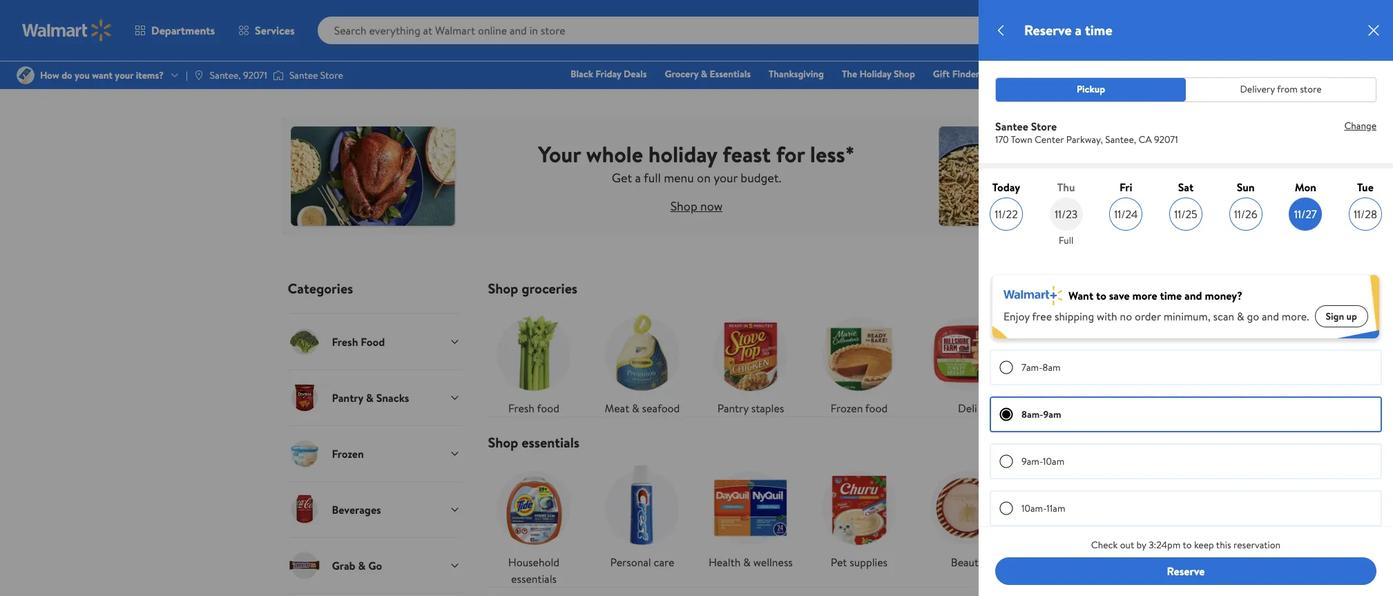 Task type: locate. For each thing, give the bounding box(es) containing it.
9am-10am radio
[[1000, 455, 1014, 469]]

household
[[508, 555, 560, 570]]

fri
[[1120, 179, 1133, 195]]

a inside your whole holiday feast for less* get a full menu on your budget.
[[635, 169, 641, 186]]

electronics link
[[992, 66, 1051, 82]]

and up the minimum,
[[1185, 288, 1203, 303]]

want to save more time and money?
[[1069, 288, 1243, 303]]

categories
[[288, 279, 353, 298]]

menu
[[664, 169, 694, 186]]

grocery & essentials
[[665, 67, 751, 81]]

9am-10am
[[1022, 455, 1065, 469]]

food right frozen
[[866, 401, 888, 416]]

household essentials link
[[488, 462, 580, 587]]

food
[[537, 401, 560, 416], [866, 401, 888, 416]]

Walmart Site-Wide search field
[[318, 17, 1155, 44]]

1 vertical spatial reserve
[[1167, 564, 1205, 579]]

1 horizontal spatial and
[[1262, 309, 1280, 324]]

sun
[[1237, 179, 1255, 195]]

shop left groceries on the left top of the page
[[488, 279, 519, 298]]

reserve for reserve
[[1167, 564, 1205, 579]]

walmart+ link
[[1323, 66, 1377, 82]]

& for grocery & essentials
[[701, 67, 708, 81]]

check out by 3:24pm to keep this reservation
[[1092, 538, 1281, 552]]

to
[[1096, 288, 1107, 303], [1183, 538, 1192, 552]]

delivery from store button
[[1186, 78, 1376, 101]]

11am-12pm radio
[[1000, 549, 1014, 563]]

wellness
[[754, 555, 793, 570]]

& right "health"
[[744, 555, 751, 570]]

supplies
[[850, 555, 888, 570]]

1 vertical spatial essentials
[[511, 571, 557, 587]]

a left the full
[[635, 169, 641, 186]]

1 list from the top
[[480, 297, 1131, 417]]

0 horizontal spatial and
[[1185, 288, 1203, 303]]

essentials inside "household essentials"
[[511, 571, 557, 587]]

home
[[1118, 67, 1144, 81]]

black
[[571, 67, 593, 81]]

to left keep
[[1183, 538, 1192, 552]]

0 horizontal spatial reserve
[[1025, 21, 1072, 39]]

walmart plus image
[[1004, 286, 1063, 306]]

1 horizontal spatial time
[[1160, 288, 1182, 303]]

health & wellness link
[[705, 462, 797, 571]]

1 horizontal spatial a
[[1075, 21, 1082, 39]]

shop right holiday
[[894, 67, 915, 81]]

food right fresh
[[537, 401, 560, 416]]

1 vertical spatial to
[[1183, 538, 1192, 552]]

pickup
[[1077, 82, 1106, 96]]

time up enjoy free shipping with no order minimum, scan & go and more. on the bottom of page
[[1160, 288, 1182, 303]]

& left go
[[1237, 309, 1245, 324]]

time up toy shop link
[[1085, 21, 1113, 39]]

1 food from the left
[[537, 401, 560, 416]]

11/24
[[1115, 206, 1138, 221]]

and
[[1185, 288, 1203, 303], [1262, 309, 1280, 324]]

list for shop essentials
[[480, 451, 1131, 587]]

shop down fresh
[[488, 433, 519, 452]]

baby
[[1065, 555, 1088, 570]]

pantry
[[718, 401, 749, 416]]

feast
[[723, 139, 771, 169]]

frozen
[[831, 401, 863, 416]]

&
[[701, 67, 708, 81], [1237, 309, 1245, 324], [632, 401, 640, 416], [744, 555, 751, 570]]

1 vertical spatial and
[[1262, 309, 1280, 324]]

11/24 button
[[1110, 197, 1143, 230]]

shop for groceries
[[488, 279, 519, 298]]

reserve a time dialog
[[979, 0, 1394, 596]]

food inside fresh food link
[[537, 401, 560, 416]]

town
[[1011, 132, 1033, 146]]

& right meat
[[632, 401, 640, 416]]

grocery & essentials link
[[659, 66, 757, 82]]

shop left now
[[671, 197, 698, 215]]

0 vertical spatial to
[[1096, 288, 1107, 303]]

essentials
[[522, 433, 580, 452], [511, 571, 557, 587]]

reserve inside button
[[1167, 564, 1205, 579]]

back image
[[993, 22, 1009, 39]]

shop essentials
[[488, 433, 580, 452]]

11/22 button
[[990, 197, 1023, 230]]

store
[[1031, 118, 1057, 134]]

& right grocery at the top of page
[[701, 67, 708, 81]]

11/25
[[1175, 206, 1198, 221]]

shop now link
[[671, 197, 723, 215]]

your
[[714, 169, 738, 186]]

shop up pickup
[[1079, 67, 1100, 81]]

food for fresh food
[[537, 401, 560, 416]]

0 vertical spatial reserve
[[1025, 21, 1072, 39]]

out
[[1120, 538, 1135, 552]]

debit
[[1288, 67, 1312, 81]]

0 vertical spatial a
[[1075, 21, 1082, 39]]

0 vertical spatial list
[[480, 297, 1131, 417]]

10am-11am radio
[[1000, 502, 1014, 516]]

1 vertical spatial time
[[1160, 288, 1182, 303]]

pickup button
[[996, 78, 1186, 101]]

no
[[1120, 309, 1133, 324]]

full
[[644, 169, 661, 186]]

the holiday shop
[[842, 67, 915, 81]]

meat & seafood
[[605, 401, 680, 416]]

walmart+
[[1330, 67, 1371, 81]]

shop for now
[[671, 197, 698, 215]]

1 horizontal spatial to
[[1183, 538, 1192, 552]]

toy shop
[[1063, 67, 1100, 81]]

0 vertical spatial time
[[1085, 21, 1113, 39]]

2 food from the left
[[866, 401, 888, 416]]

0 horizontal spatial time
[[1085, 21, 1113, 39]]

parkway,
[[1067, 132, 1103, 146]]

groceries
[[522, 279, 578, 298]]

1 horizontal spatial food
[[866, 401, 888, 416]]

and right go
[[1262, 309, 1280, 324]]

meat
[[605, 401, 630, 416]]

1 horizontal spatial reserve
[[1167, 564, 1205, 579]]

more.
[[1282, 309, 1310, 324]]

to left save
[[1096, 288, 1107, 303]]

scan
[[1214, 309, 1235, 324]]

essentials down the household
[[511, 571, 557, 587]]

this
[[1217, 538, 1232, 552]]

shipping
[[1055, 309, 1095, 324]]

your whole holiday feast for less* get a full menu on your budget.
[[538, 139, 855, 186]]

food inside frozen food link
[[866, 401, 888, 416]]

0 vertical spatial and
[[1185, 288, 1203, 303]]

1 vertical spatial list
[[480, 451, 1131, 587]]

today
[[993, 179, 1021, 195]]

santee,
[[1106, 132, 1137, 146]]

holiday
[[860, 67, 892, 81]]

list containing fresh food
[[480, 297, 1131, 417]]

11/28 button
[[1349, 197, 1382, 230]]

list
[[480, 297, 1131, 417], [480, 451, 1131, 587]]

pantry staples
[[718, 401, 784, 416]]

pet supplies
[[831, 555, 888, 570]]

shop for essentials
[[488, 433, 519, 452]]

shop
[[894, 67, 915, 81], [1079, 67, 1100, 81], [671, 197, 698, 215], [488, 279, 519, 298], [488, 433, 519, 452]]

fresh
[[509, 401, 535, 416]]

meat & seafood link
[[597, 308, 688, 417]]

enjoy free shipping with no order minimum, scan & go and more.
[[1004, 309, 1310, 324]]

2 list from the top
[[480, 451, 1131, 587]]

food for frozen food
[[866, 401, 888, 416]]

sign
[[1326, 310, 1345, 324]]

0 vertical spatial essentials
[[522, 433, 580, 452]]

a up toy shop link
[[1075, 21, 1082, 39]]

baking link
[[1030, 308, 1122, 417]]

reserve right back image
[[1025, 21, 1072, 39]]

essentials for shop essentials
[[522, 433, 580, 452]]

essentials down the fresh food
[[522, 433, 580, 452]]

the holiday shop link
[[836, 66, 922, 82]]

beauty
[[951, 555, 985, 570]]

1 vertical spatial a
[[635, 169, 641, 186]]

7am-8am radio
[[1000, 361, 1014, 375]]

one
[[1265, 67, 1286, 81]]

11am-
[[1022, 549, 1044, 563]]

sign up button
[[1315, 306, 1369, 328]]

reserve down check out by 3:24pm to keep this reservation
[[1167, 564, 1205, 579]]

0 horizontal spatial food
[[537, 401, 560, 416]]

list containing household essentials
[[480, 451, 1131, 587]]

now
[[701, 197, 723, 215]]

0 horizontal spatial a
[[635, 169, 641, 186]]

enjoy
[[1004, 309, 1030, 324]]

3:24pm
[[1149, 538, 1181, 552]]

your whole holiday feast for less. get a full menu on your budget. shop now. image
[[282, 117, 1111, 236]]

seafood
[[642, 401, 680, 416]]



Task type: vqa. For each thing, say whether or not it's contained in the screenshot.
the Enjoy free shipping with no order minimum, scan & go and more.
yes



Task type: describe. For each thing, give the bounding box(es) containing it.
frozen food link
[[814, 308, 905, 417]]

more
[[1133, 288, 1158, 303]]

baking
[[1060, 401, 1092, 416]]

whole
[[586, 139, 643, 169]]

10am-
[[1022, 502, 1047, 516]]

beauty link
[[922, 462, 1014, 571]]

11am-12pm
[[1022, 549, 1066, 563]]

want
[[1069, 288, 1094, 303]]

free
[[1032, 309, 1052, 324]]

health
[[709, 555, 741, 570]]

gift finder
[[933, 67, 980, 81]]

0 horizontal spatial to
[[1096, 288, 1107, 303]]

full
[[1059, 233, 1074, 247]]

8am-
[[1022, 408, 1044, 422]]

11/22
[[995, 206, 1018, 221]]

& inside reserve a time dialog
[[1237, 309, 1245, 324]]

list for shop groceries
[[480, 297, 1131, 417]]

6 $349.77
[[1349, 15, 1372, 44]]

close panel image
[[1366, 22, 1383, 39]]

money?
[[1205, 288, 1243, 303]]

the
[[842, 67, 858, 81]]

a inside dialog
[[1075, 21, 1082, 39]]

keep
[[1195, 538, 1214, 552]]

check
[[1092, 538, 1118, 552]]

grocery
[[665, 67, 699, 81]]

walmart image
[[22, 19, 112, 41]]

staples
[[752, 401, 784, 416]]

fresh food
[[509, 401, 560, 416]]

fashion
[[1162, 67, 1194, 81]]

11/27
[[1295, 206, 1317, 221]]

up
[[1347, 310, 1358, 324]]

electronics
[[998, 67, 1045, 81]]

9am
[[1044, 408, 1062, 422]]

7am-8am
[[1022, 361, 1061, 375]]

sat
[[1178, 179, 1194, 195]]

6
[[1364, 15, 1369, 27]]

11am
[[1047, 502, 1066, 516]]

delivery from store
[[1241, 82, 1322, 96]]

11/23 button
[[1050, 197, 1083, 230]]

order
[[1135, 309, 1161, 324]]

essentials for household essentials
[[511, 571, 557, 587]]

household essentials
[[508, 555, 560, 587]]

92071
[[1155, 132, 1179, 146]]

reserve a time
[[1025, 21, 1113, 39]]

mon
[[1295, 179, 1317, 195]]

registry link
[[1205, 66, 1253, 82]]

10am-11am
[[1022, 502, 1066, 516]]

essentials
[[710, 67, 751, 81]]

11/26
[[1234, 206, 1258, 221]]

11/25 button
[[1170, 197, 1203, 230]]

shop now
[[671, 197, 723, 215]]

minimum,
[[1164, 309, 1211, 324]]

reservation
[[1234, 538, 1281, 552]]

deli
[[958, 401, 978, 416]]

baby link
[[1030, 462, 1122, 571]]

store
[[1300, 82, 1322, 96]]

personal
[[610, 555, 651, 570]]

11/26 button
[[1230, 197, 1263, 230]]

reserve button
[[996, 558, 1377, 585]]

8am-9am
[[1022, 408, 1062, 422]]

& for meat & seafood
[[632, 401, 640, 416]]

& for health & wellness
[[744, 555, 751, 570]]

for
[[776, 139, 805, 169]]

pet
[[831, 555, 847, 570]]

by
[[1137, 538, 1147, 552]]

one debit
[[1265, 67, 1312, 81]]

go
[[1247, 309, 1260, 324]]

Search search field
[[318, 17, 1155, 44]]

tue
[[1358, 179, 1374, 195]]

toy shop link
[[1057, 66, 1107, 82]]

with
[[1097, 309, 1118, 324]]

home link
[[1112, 66, 1150, 82]]

thanksgiving link
[[763, 66, 830, 82]]

your
[[538, 139, 581, 169]]

12pm
[[1044, 549, 1066, 563]]

black friday deals link
[[565, 66, 653, 82]]

reserve for reserve a time
[[1025, 21, 1072, 39]]

170
[[996, 132, 1009, 146]]

10am
[[1043, 455, 1065, 469]]

fresh food link
[[488, 308, 580, 417]]

8am-9am radio
[[1000, 408, 1014, 422]]

santee
[[996, 118, 1029, 134]]

get
[[612, 169, 632, 186]]



